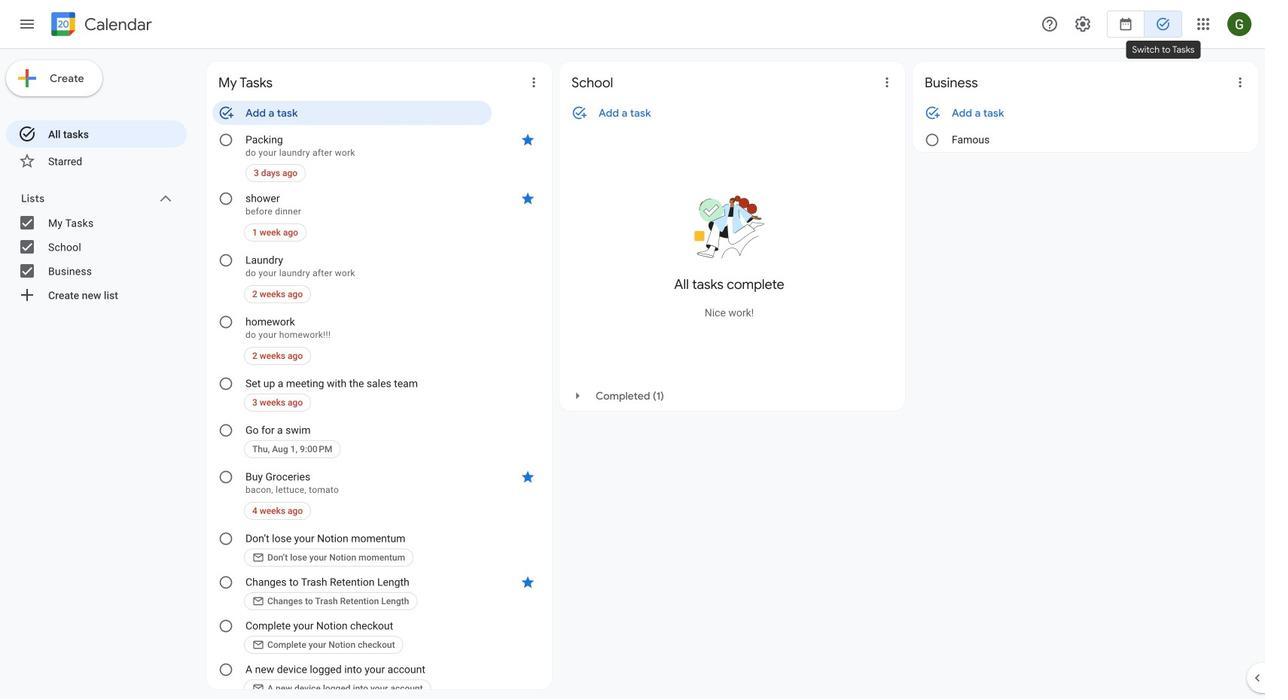 Task type: vqa. For each thing, say whether or not it's contained in the screenshot.
heading
yes



Task type: describe. For each thing, give the bounding box(es) containing it.
calendar element
[[48, 9, 152, 42]]

support menu image
[[1041, 15, 1059, 33]]

settings menu image
[[1074, 15, 1092, 33]]



Task type: locate. For each thing, give the bounding box(es) containing it.
heading inside 'calendar' element
[[81, 15, 152, 34]]

tasks sidebar image
[[18, 15, 36, 33]]

heading
[[81, 15, 152, 34]]



